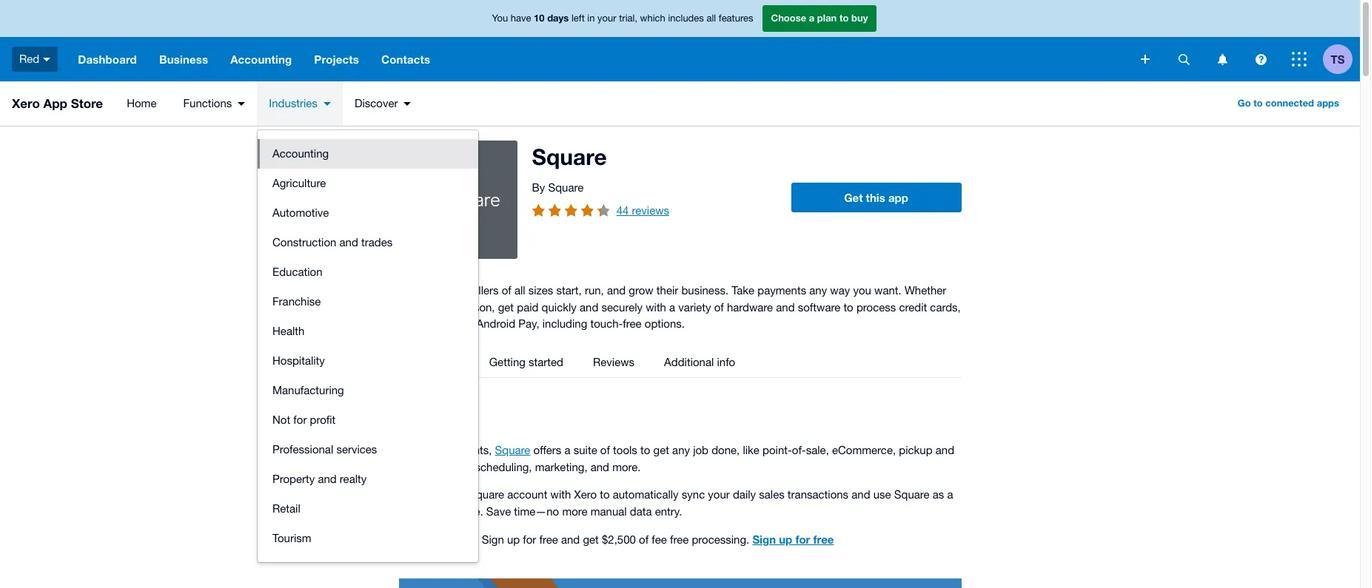 Task type: describe. For each thing, give the bounding box(es) containing it.
plan
[[818, 12, 837, 24]]

get this app
[[845, 191, 909, 204]]

free right fee
[[670, 534, 689, 547]]

android
[[477, 318, 516, 330]]

securely
[[602, 301, 643, 314]]

get this app link
[[792, 183, 962, 212]]

additional
[[665, 356, 714, 369]]

banner containing ts
[[0, 0, 1361, 81]]

apple
[[399, 318, 428, 330]]

including
[[543, 318, 588, 330]]

to inside banner
[[840, 12, 849, 24]]

44
[[617, 204, 629, 217]]

for inside button
[[294, 414, 307, 427]]

contacts button
[[370, 37, 442, 81]]

and up securely on the bottom
[[607, 284, 626, 297]]

start,
[[557, 284, 582, 297]]

online inside square helps sellers of all sizes start, run, and grow their business. take payments any way you want. whether online or in-person, get paid quickly and securely with a variety of hardware and software to process credit cards, apple pay, and android pay, including touch-free options.
[[399, 301, 429, 314]]

education button
[[258, 258, 479, 287]]

any inside square helps sellers of all sizes start, run, and grow their business. take payments any way you want. whether online or in-person, get paid quickly and securely with a variety of hardware and software to process credit cards, apple pay, and android pay, including touch-free options.
[[810, 284, 828, 297]]

sales
[[759, 489, 785, 502]]

delivery,
[[399, 461, 439, 474]]

process
[[857, 301, 897, 314]]

variety
[[679, 301, 712, 314]]

job
[[693, 444, 709, 457]]

and down the payments on the right of page
[[777, 301, 795, 314]]

health
[[273, 325, 305, 338]]

go to connected apps
[[1238, 97, 1340, 109]]

save
[[487, 506, 511, 518]]

suite
[[574, 444, 598, 457]]

ts
[[1332, 52, 1346, 66]]

additional info button
[[650, 348, 751, 377]]

take
[[732, 284, 755, 297]]

construction and trades
[[273, 236, 393, 249]]

education
[[273, 266, 323, 279]]

and down suite
[[591, 461, 610, 474]]

to inside new to square? sign up for free and get $2,500 of fee free processing. sign up for free
[[424, 534, 434, 547]]

offers a suite of tools to get any job done, like point-of-sale, ecommerce, pickup and delivery, online scheduling, marketing, and more.
[[399, 444, 955, 474]]

svg image
[[43, 58, 51, 61]]

get inside offers a suite of tools to get any job done, like point-of-sale, ecommerce, pickup and delivery, online scheduling, marketing, and more.
[[654, 444, 670, 457]]

services
[[337, 444, 377, 456]]

of-
[[792, 444, 806, 457]]

and inside construction and trades button
[[340, 236, 358, 249]]

projects button
[[303, 37, 370, 81]]

accounting inside button
[[273, 147, 329, 160]]

functions button
[[171, 81, 257, 126]]

your inside you have 10 days left in your trial, which includes all features
[[598, 13, 617, 24]]

processing.
[[692, 534, 750, 547]]

like
[[743, 444, 760, 457]]

in
[[588, 13, 595, 24]]

a inside the connect your square account with xero to automatically sync your daily sales transactions and use square as a payment service. save time—no more manual data entry.
[[948, 489, 954, 502]]

not for profit button
[[258, 406, 479, 436]]

marketing,
[[535, 461, 588, 474]]

2 horizontal spatial your
[[708, 489, 730, 502]]

connect your square account with xero to automatically sync your daily sales transactions and use square as a payment service. save time—no more manual data entry.
[[399, 489, 954, 518]]

connect
[[399, 489, 441, 502]]

to inside offers a suite of tools to get any job done, like point-of-sale, ecommerce, pickup and delivery, online scheduling, marketing, and more.
[[641, 444, 651, 457]]

new to square? sign up for free and get $2,500 of fee free processing. sign up for free
[[399, 533, 834, 547]]

industries
[[269, 97, 318, 110]]

days
[[548, 12, 569, 24]]

get inside square helps sellers of all sizes start, run, and grow their business. take payments any way you want. whether online or in-person, get paid quickly and securely with a variety of hardware and software to process credit cards, apple pay, and android pay, including touch-free options.
[[498, 301, 514, 314]]

square right by on the left top of page
[[549, 181, 584, 194]]

scheduling,
[[475, 461, 532, 474]]

sign inside new to square? sign up for free and get $2,500 of fee free processing. sign up for free
[[482, 534, 504, 547]]

retail button
[[258, 495, 479, 524]]

up inside new to square? sign up for free and get $2,500 of fee free processing. sign up for free
[[507, 534, 520, 547]]

payments
[[758, 284, 807, 297]]

this
[[866, 191, 886, 204]]

way
[[831, 284, 851, 297]]

square image
[[399, 579, 962, 589]]

ts button
[[1324, 37, 1361, 81]]

a inside square helps sellers of all sizes start, run, and grow their business. take payments any way you want. whether online or in-person, get paid quickly and securely with a variety of hardware and software to process credit cards, apple pay, and android pay, including touch-free options.
[[670, 301, 676, 314]]

all inside square helps sellers of all sizes start, run, and grow their business. take payments any way you want. whether online or in-person, get paid quickly and securely with a variety of hardware and software to process credit cards, apple pay, and android pay, including touch-free options.
[[515, 284, 526, 297]]

data
[[630, 506, 652, 518]]

square up by square
[[532, 144, 607, 170]]

manufacturing button
[[258, 376, 479, 406]]

trades
[[362, 236, 393, 249]]

list box containing accounting
[[258, 130, 479, 563]]

additional info
[[665, 356, 736, 369]]

go
[[1238, 97, 1252, 109]]

property
[[273, 473, 315, 486]]

2 pay, from the left
[[519, 318, 540, 330]]

or
[[432, 301, 442, 314]]

and down run,
[[580, 301, 599, 314]]

projects
[[314, 53, 359, 66]]

home button
[[112, 81, 171, 126]]

which
[[640, 13, 666, 24]]

home
[[127, 97, 157, 110]]

free down transactions
[[814, 533, 834, 547]]

0 horizontal spatial your
[[444, 489, 466, 502]]

ecommerce,
[[833, 444, 896, 457]]

property and realty
[[273, 473, 367, 486]]

red
[[19, 52, 39, 65]]

with inside the connect your square account with xero to automatically sync your daily sales transactions and use square as a payment service. save time—no more manual data entry.
[[551, 489, 571, 502]]

beyond
[[399, 444, 437, 457]]

square?
[[437, 534, 479, 547]]

agriculture button
[[258, 169, 479, 199]]

get inside new to square? sign up for free and get $2,500 of fee free processing. sign up for free
[[583, 534, 599, 547]]

and right pickup
[[936, 444, 955, 457]]

getting started button
[[475, 348, 579, 377]]

square inside square helps sellers of all sizes start, run, and grow their business. take payments any way you want. whether online or in-person, get paid quickly and securely with a variety of hardware and software to process credit cards, apple pay, and android pay, including touch-free options.
[[399, 284, 434, 297]]

a left plan
[[810, 12, 815, 24]]



Task type: vqa. For each thing, say whether or not it's contained in the screenshot.
use
yes



Task type: locate. For each thing, give the bounding box(es) containing it.
choose a plan to buy
[[772, 12, 869, 24]]

accounting up agriculture
[[273, 147, 329, 160]]

and down more
[[561, 534, 580, 547]]

1 vertical spatial all
[[515, 284, 526, 297]]

and left realty
[[318, 473, 337, 486]]

accounting
[[230, 53, 292, 66], [273, 147, 329, 160]]

payment
[[399, 506, 442, 518]]

includes
[[668, 13, 704, 24]]

manufacturing
[[273, 384, 344, 397]]

0 horizontal spatial get
[[498, 301, 514, 314]]

accounting inside dropdown button
[[230, 53, 292, 66]]

xero inside the connect your square account with xero to automatically sync your daily sales transactions and use square as a payment service. save time—no more manual data entry.
[[574, 489, 597, 502]]

as
[[933, 489, 945, 502]]

sign up for free link
[[753, 533, 834, 547]]

business.
[[682, 284, 729, 297]]

with inside square helps sellers of all sizes start, run, and grow their business. take payments any way you want. whether online or in-person, get paid quickly and securely with a variety of hardware and software to process credit cards, apple pay, and android pay, including touch-free options.
[[646, 301, 667, 314]]

and inside property and realty button
[[318, 473, 337, 486]]

10
[[534, 12, 545, 24]]

0 horizontal spatial all
[[515, 284, 526, 297]]

to up manual
[[600, 489, 610, 502]]

square up or
[[399, 284, 434, 297]]

you
[[854, 284, 872, 297]]

pay, down paid
[[519, 318, 540, 330]]

to right new
[[424, 534, 434, 547]]

$2,500
[[602, 534, 636, 547]]

1 vertical spatial online
[[443, 461, 472, 474]]

1 horizontal spatial xero
[[574, 489, 597, 502]]

sizes
[[529, 284, 554, 297]]

property and realty button
[[258, 465, 479, 495]]

0 horizontal spatial sign
[[482, 534, 504, 547]]

1 horizontal spatial get
[[583, 534, 599, 547]]

1 horizontal spatial sign
[[753, 533, 776, 547]]

a up marketing,
[[565, 444, 571, 457]]

square left the as
[[895, 489, 930, 502]]

svg image
[[1293, 52, 1307, 67], [1179, 54, 1190, 65], [1218, 54, 1228, 65], [1256, 54, 1267, 65], [1142, 55, 1150, 64]]

their
[[657, 284, 679, 297]]

touch-
[[591, 318, 623, 330]]

online down beyond payments, square
[[443, 461, 472, 474]]

sellers
[[467, 284, 499, 297]]

free down time—no in the bottom of the page
[[540, 534, 558, 547]]

apps
[[1318, 97, 1340, 109]]

sign down the save
[[482, 534, 504, 547]]

and left trades
[[340, 236, 358, 249]]

franchise button
[[258, 287, 479, 317]]

retail
[[273, 503, 301, 516]]

get left $2,500
[[583, 534, 599, 547]]

up down sales
[[779, 533, 793, 547]]

get right 'tools'
[[654, 444, 670, 457]]

helps
[[437, 284, 464, 297]]

online up apple
[[399, 301, 429, 314]]

menu containing home
[[112, 81, 423, 126]]

0 vertical spatial with
[[646, 301, 667, 314]]

0 horizontal spatial with
[[551, 489, 571, 502]]

up down the save
[[507, 534, 520, 547]]

group
[[258, 130, 479, 563]]

realty
[[340, 473, 367, 486]]

paid
[[517, 301, 539, 314]]

1 horizontal spatial online
[[443, 461, 472, 474]]

sign
[[753, 533, 776, 547], [482, 534, 504, 547]]

a inside offers a suite of tools to get any job done, like point-of-sale, ecommerce, pickup and delivery, online scheduling, marketing, and more.
[[565, 444, 571, 457]]

0 horizontal spatial pay,
[[431, 318, 452, 330]]

0 horizontal spatial any
[[673, 444, 690, 457]]

1 horizontal spatial all
[[707, 13, 716, 24]]

1 horizontal spatial pay,
[[519, 318, 540, 330]]

get up android
[[498, 301, 514, 314]]

daily
[[733, 489, 756, 502]]

professional services button
[[258, 436, 479, 465]]

and inside the connect your square account with xero to automatically sync your daily sales transactions and use square as a payment service. save time—no more manual data entry.
[[852, 489, 871, 502]]

0 vertical spatial xero
[[12, 96, 40, 111]]

banner
[[0, 0, 1361, 81]]

xero app store
[[12, 96, 103, 111]]

your right in
[[598, 13, 617, 24]]

you
[[492, 13, 508, 24]]

online inside offers a suite of tools to get any job done, like point-of-sale, ecommerce, pickup and delivery, online scheduling, marketing, and more.
[[443, 461, 472, 474]]

to
[[840, 12, 849, 24], [1254, 97, 1264, 109], [844, 301, 854, 314], [641, 444, 651, 457], [600, 489, 610, 502], [424, 534, 434, 547]]

red button
[[0, 37, 67, 81]]

to right 'go'
[[1254, 97, 1264, 109]]

hospitality button
[[258, 347, 479, 376]]

functions
[[183, 97, 232, 110]]

reviews button
[[579, 348, 650, 377]]

of left fee
[[639, 534, 649, 547]]

to inside square helps sellers of all sizes start, run, and grow their business. take payments any way you want. whether online or in-person, get paid quickly and securely with a variety of hardware and software to process credit cards, apple pay, and android pay, including touch-free options.
[[844, 301, 854, 314]]

square up the save
[[469, 489, 504, 502]]

credit
[[900, 301, 928, 314]]

use
[[874, 489, 892, 502]]

info
[[717, 356, 736, 369]]

all left features
[[707, 13, 716, 24]]

tourism
[[273, 533, 312, 545]]

any
[[810, 284, 828, 297], [673, 444, 690, 457]]

sale,
[[806, 444, 830, 457]]

not for profit
[[273, 414, 336, 427]]

beyond payments, square
[[399, 444, 531, 457]]

manual
[[591, 506, 627, 518]]

all up paid
[[515, 284, 526, 297]]

your up service.
[[444, 489, 466, 502]]

with up options.
[[646, 301, 667, 314]]

a right the as
[[948, 489, 954, 502]]

xero left app
[[12, 96, 40, 111]]

any left job
[[673, 444, 690, 457]]

and inside new to square? sign up for free and get $2,500 of fee free processing. sign up for free
[[561, 534, 580, 547]]

reviews
[[593, 356, 635, 369]]

left
[[572, 13, 585, 24]]

menu
[[112, 81, 423, 126]]

1 horizontal spatial any
[[810, 284, 828, 297]]

profit
[[310, 414, 336, 427]]

of down business.
[[715, 301, 724, 314]]

free down securely on the bottom
[[623, 318, 642, 330]]

0 vertical spatial all
[[707, 13, 716, 24]]

time—no
[[514, 506, 559, 518]]

to inside the connect your square account with xero to automatically sync your daily sales transactions and use square as a payment service. save time—no more manual data entry.
[[600, 489, 610, 502]]

app
[[43, 96, 67, 111]]

discover
[[355, 97, 398, 110]]

in-
[[445, 301, 458, 314]]

2 horizontal spatial get
[[654, 444, 670, 457]]

payments,
[[440, 444, 492, 457]]

for down transactions
[[796, 533, 811, 547]]

done,
[[712, 444, 740, 457]]

with up more
[[551, 489, 571, 502]]

accounting up the industries
[[230, 53, 292, 66]]

0 horizontal spatial up
[[507, 534, 520, 547]]

discover button
[[343, 81, 423, 126]]

tree
[[399, 348, 751, 377]]

a down their
[[670, 301, 676, 314]]

for right not
[[294, 414, 307, 427]]

0 vertical spatial accounting
[[230, 53, 292, 66]]

1 horizontal spatial up
[[779, 533, 793, 547]]

of inside new to square? sign up for free and get $2,500 of fee free processing. sign up for free
[[639, 534, 649, 547]]

free inside square helps sellers of all sizes start, run, and grow their business. take payments any way you want. whether online or in-person, get paid quickly and securely with a variety of hardware and software to process credit cards, apple pay, and android pay, including touch-free options.
[[623, 318, 642, 330]]

of inside offers a suite of tools to get any job done, like point-of-sale, ecommerce, pickup and delivery, online scheduling, marketing, and more.
[[601, 444, 610, 457]]

and
[[340, 236, 358, 249], [607, 284, 626, 297], [580, 301, 599, 314], [777, 301, 795, 314], [455, 318, 474, 330], [936, 444, 955, 457], [591, 461, 610, 474], [318, 473, 337, 486], [852, 489, 871, 502], [561, 534, 580, 547]]

online
[[399, 301, 429, 314], [443, 461, 472, 474]]

list box
[[258, 130, 479, 563]]

all inside you have 10 days left in your trial, which includes all features
[[707, 13, 716, 24]]

business
[[159, 53, 208, 66]]

2 vertical spatial get
[[583, 534, 599, 547]]

and left use on the bottom
[[852, 489, 871, 502]]

account
[[508, 489, 548, 502]]

getting started
[[489, 356, 564, 369]]

to right 'tools'
[[641, 444, 651, 457]]

professional services
[[273, 444, 377, 456]]

0 vertical spatial get
[[498, 301, 514, 314]]

sign right processing.
[[753, 533, 776, 547]]

of right suite
[[601, 444, 610, 457]]

have
[[511, 13, 532, 24]]

dashboard link
[[67, 37, 148, 81]]

all
[[707, 13, 716, 24], [515, 284, 526, 297]]

hospitality
[[273, 355, 325, 367]]

square helps sellers of all sizes start, run, and grow their business. take payments any way you want. whether online or in-person, get paid quickly and securely with a variety of hardware and software to process credit cards, apple pay, and android pay, including touch-free options.
[[399, 284, 961, 330]]

professional
[[273, 444, 334, 456]]

any up software
[[810, 284, 828, 297]]

more
[[563, 506, 588, 518]]

a
[[810, 12, 815, 24], [670, 301, 676, 314], [565, 444, 571, 457], [948, 489, 954, 502]]

1 horizontal spatial your
[[598, 13, 617, 24]]

new
[[399, 534, 421, 547]]

to inside go to connected apps link
[[1254, 97, 1264, 109]]

industries button
[[257, 81, 343, 126]]

any inside offers a suite of tools to get any job done, like point-of-sale, ecommerce, pickup and delivery, online scheduling, marketing, and more.
[[673, 444, 690, 457]]

person,
[[458, 301, 495, 314]]

automatically
[[613, 489, 679, 502]]

cards,
[[931, 301, 961, 314]]

1 horizontal spatial with
[[646, 301, 667, 314]]

2 horizontal spatial for
[[796, 533, 811, 547]]

1 vertical spatial any
[[673, 444, 690, 457]]

to down way
[[844, 301, 854, 314]]

for down time—no in the bottom of the page
[[523, 534, 537, 547]]

to left the buy
[[840, 12, 849, 24]]

connected
[[1266, 97, 1315, 109]]

franchise
[[273, 296, 321, 308]]

go to connected apps link
[[1230, 92, 1349, 116]]

your left daily
[[708, 489, 730, 502]]

reviews
[[632, 204, 670, 217]]

xero up more
[[574, 489, 597, 502]]

by square
[[532, 181, 584, 194]]

1 vertical spatial get
[[654, 444, 670, 457]]

1 vertical spatial with
[[551, 489, 571, 502]]

pickup
[[900, 444, 933, 457]]

1 pay, from the left
[[431, 318, 452, 330]]

automotive
[[273, 207, 329, 219]]

tree containing getting started
[[399, 348, 751, 377]]

0 horizontal spatial xero
[[12, 96, 40, 111]]

and down person,
[[455, 318, 474, 330]]

for inside new to square? sign up for free and get $2,500 of fee free processing. sign up for free
[[523, 534, 537, 547]]

0 vertical spatial any
[[810, 284, 828, 297]]

0 horizontal spatial for
[[294, 414, 307, 427]]

tools
[[613, 444, 638, 457]]

1 horizontal spatial for
[[523, 534, 537, 547]]

of right sellers
[[502, 284, 512, 297]]

pay, down or
[[431, 318, 452, 330]]

group containing accounting
[[258, 130, 479, 563]]

square up scheduling,
[[495, 444, 531, 457]]

1 vertical spatial xero
[[574, 489, 597, 502]]

0 vertical spatial online
[[399, 301, 429, 314]]

transactions
[[788, 489, 849, 502]]

0 horizontal spatial online
[[399, 301, 429, 314]]

1 vertical spatial accounting
[[273, 147, 329, 160]]



